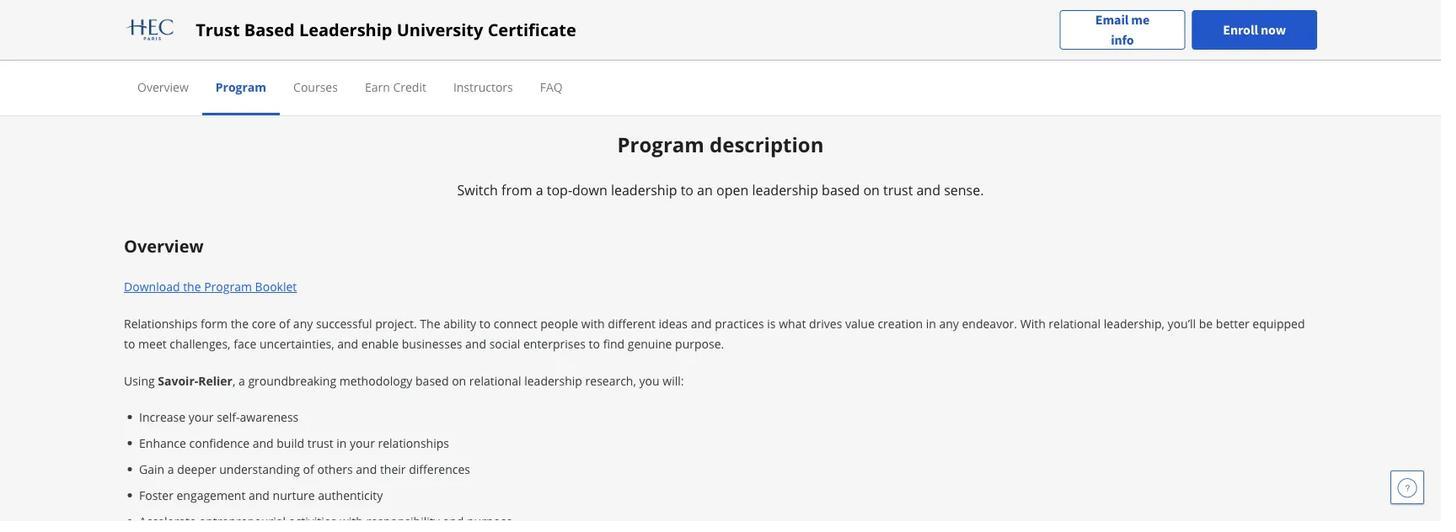 Task type: locate. For each thing, give the bounding box(es) containing it.
the
[[183, 279, 201, 295], [231, 316, 249, 332]]

the right download
[[183, 279, 201, 295]]

credit
[[393, 79, 427, 95]]

leadership right down
[[611, 181, 677, 199]]

1 horizontal spatial of
[[303, 462, 314, 478]]

1 horizontal spatial any
[[940, 316, 959, 332]]

0 horizontal spatial a
[[168, 462, 174, 478]]

0 horizontal spatial on
[[452, 374, 466, 390]]

0 horizontal spatial your
[[189, 409, 214, 425]]

1 horizontal spatial the
[[231, 316, 249, 332]]

to
[[681, 181, 694, 199], [480, 316, 491, 332], [124, 337, 135, 353], [589, 337, 600, 353]]

instructors
[[453, 79, 513, 95]]

relational down the social
[[469, 374, 522, 390]]

leadership
[[299, 18, 392, 41]]

genuine
[[628, 337, 672, 353]]

0 vertical spatial overview
[[137, 79, 189, 95]]

program up 'an'
[[618, 131, 705, 158]]

on
[[864, 181, 880, 199], [452, 374, 466, 390]]

meet
[[138, 337, 167, 353]]

a right ,
[[239, 374, 245, 390]]

0 horizontal spatial trust
[[308, 436, 334, 452]]

people
[[541, 316, 578, 332]]

1 vertical spatial your
[[350, 436, 375, 452]]

any
[[293, 316, 313, 332], [940, 316, 959, 332]]

relational right with
[[1049, 316, 1101, 332]]

equipped
[[1253, 316, 1306, 332]]

program inside certificate menu element
[[216, 79, 266, 95]]

download
[[124, 279, 180, 295]]

overview up download
[[124, 235, 204, 258]]

0 vertical spatial trust
[[884, 181, 913, 199]]

courses link
[[293, 79, 338, 95]]

successful
[[316, 316, 372, 332]]

overview
[[137, 79, 189, 95], [124, 235, 204, 258]]

list item
[[139, 513, 1318, 522]]

program for program description
[[618, 131, 705, 158]]

ability
[[444, 316, 476, 332]]

the up the face
[[231, 316, 249, 332]]

0 vertical spatial in
[[926, 316, 936, 332]]

of right core
[[279, 316, 290, 332]]

in up others
[[337, 436, 347, 452]]

your
[[189, 409, 214, 425], [350, 436, 375, 452]]

a
[[536, 181, 543, 199], [239, 374, 245, 390], [168, 462, 174, 478]]

list
[[131, 409, 1318, 522]]

1 horizontal spatial based
[[822, 181, 860, 199]]

from
[[502, 181, 532, 199]]

and down "successful"
[[337, 337, 358, 353]]

1 horizontal spatial your
[[350, 436, 375, 452]]

0 horizontal spatial in
[[337, 436, 347, 452]]

and
[[917, 181, 941, 199], [691, 316, 712, 332], [337, 337, 358, 353], [465, 337, 486, 353], [253, 436, 274, 452], [356, 462, 377, 478], [249, 488, 270, 504]]

and left sense.
[[917, 181, 941, 199]]

list containing increase your self-awareness
[[131, 409, 1318, 522]]

gain a deeper understanding of others and their differences list item
[[139, 461, 1318, 479]]

0 horizontal spatial relational
[[469, 374, 522, 390]]

0 vertical spatial based
[[822, 181, 860, 199]]

1 horizontal spatial on
[[864, 181, 880, 199]]

0 horizontal spatial any
[[293, 316, 313, 332]]

be
[[1200, 316, 1213, 332]]

in
[[926, 316, 936, 332], [337, 436, 347, 452]]

using savoir-relier , a groundbreaking methodology based on relational leadership research, you will:
[[124, 374, 684, 390]]

understanding
[[219, 462, 300, 478]]

certificate menu element
[[124, 61, 1318, 116]]

based
[[244, 18, 295, 41]]

differences
[[409, 462, 470, 478]]

creation
[[878, 316, 923, 332]]

value
[[846, 316, 875, 332]]

project.
[[375, 316, 417, 332]]

a left top-
[[536, 181, 543, 199]]

increase your self-awareness list item
[[139, 409, 1318, 426]]

2 vertical spatial a
[[168, 462, 174, 478]]

a right gain at the left of page
[[168, 462, 174, 478]]

0 horizontal spatial based
[[416, 374, 449, 390]]

enroll now button
[[1192, 10, 1318, 50]]

,
[[233, 374, 236, 390]]

switch
[[457, 181, 498, 199]]

0 vertical spatial on
[[864, 181, 880, 199]]

1 vertical spatial based
[[416, 374, 449, 390]]

0 vertical spatial the
[[183, 279, 201, 295]]

enable
[[362, 337, 399, 353]]

any up uncertainties,
[[293, 316, 313, 332]]

trust right build
[[308, 436, 334, 452]]

1 vertical spatial of
[[303, 462, 314, 478]]

1 horizontal spatial trust
[[884, 181, 913, 199]]

now
[[1261, 21, 1287, 38]]

faq
[[540, 79, 563, 95]]

university
[[397, 18, 483, 41]]

businesses
[[402, 337, 462, 353]]

program up form
[[204, 279, 252, 295]]

trust left sense.
[[884, 181, 913, 199]]

better
[[1216, 316, 1250, 332]]

of inside list item
[[303, 462, 314, 478]]

0 vertical spatial relational
[[1049, 316, 1101, 332]]

0 vertical spatial program
[[216, 79, 266, 95]]

1 horizontal spatial relational
[[1049, 316, 1101, 332]]

0 horizontal spatial of
[[279, 316, 290, 332]]

your left self-
[[189, 409, 214, 425]]

email
[[1096, 11, 1129, 28]]

1 vertical spatial in
[[337, 436, 347, 452]]

trust based leadership university certificate
[[196, 18, 576, 41]]

earn credit
[[365, 79, 427, 95]]

sense.
[[944, 181, 984, 199]]

different
[[608, 316, 656, 332]]

practices
[[715, 316, 764, 332]]

1 horizontal spatial in
[[926, 316, 936, 332]]

overview inside certificate menu element
[[137, 79, 189, 95]]

overview down the hec paris image
[[137, 79, 189, 95]]

relational
[[1049, 316, 1101, 332], [469, 374, 522, 390]]

1 vertical spatial trust
[[308, 436, 334, 452]]

1 vertical spatial a
[[239, 374, 245, 390]]

download the program booklet link
[[124, 279, 297, 295]]

2 horizontal spatial a
[[536, 181, 543, 199]]

0 vertical spatial of
[[279, 316, 290, 332]]

with
[[582, 316, 605, 332]]

2 vertical spatial program
[[204, 279, 252, 295]]

to left 'an'
[[681, 181, 694, 199]]

1 vertical spatial overview
[[124, 235, 204, 258]]

of inside relationships form the core of any successful project. the ability to connect people with different ideas and practices is what drives value creation in any endeavor. with relational leadership, you'll be better equipped to meet challenges, face uncertainties, and enable businesses and social enterprises to find genuine purpose.
[[279, 316, 290, 332]]

trust
[[884, 181, 913, 199], [308, 436, 334, 452]]

core
[[252, 316, 276, 332]]

down
[[573, 181, 608, 199]]

and down ability
[[465, 337, 486, 353]]

of left others
[[303, 462, 314, 478]]

any left endeavor. at the bottom of the page
[[940, 316, 959, 332]]

face
[[234, 337, 257, 353]]

increase your self-awareness
[[139, 409, 299, 425]]

and left their at the left of the page
[[356, 462, 377, 478]]

1 horizontal spatial leadership
[[611, 181, 677, 199]]

the inside relationships form the core of any successful project. the ability to connect people with different ideas and practices is what drives value creation in any endeavor. with relational leadership, you'll be better equipped to meet challenges, face uncertainties, and enable businesses and social enterprises to find genuine purpose.
[[231, 316, 249, 332]]

program down trust
[[216, 79, 266, 95]]

of for core
[[279, 316, 290, 332]]

1 vertical spatial program
[[618, 131, 705, 158]]

leadership,
[[1104, 316, 1165, 332]]

0 vertical spatial your
[[189, 409, 214, 425]]

help center image
[[1398, 478, 1418, 498]]

groundbreaking
[[248, 374, 337, 390]]

1 vertical spatial the
[[231, 316, 249, 332]]

using
[[124, 374, 155, 390]]

in right creation
[[926, 316, 936, 332]]

your up others
[[350, 436, 375, 452]]

in inside enhance confidence and build trust in your relationships list item
[[337, 436, 347, 452]]

leadership down enterprises
[[525, 374, 583, 390]]

leadership down description
[[752, 181, 819, 199]]

authenticity
[[318, 488, 383, 504]]

1 vertical spatial relational
[[469, 374, 522, 390]]

of for understanding
[[303, 462, 314, 478]]



Task type: describe. For each thing, give the bounding box(es) containing it.
gain a deeper understanding of others and their differences
[[139, 462, 470, 478]]

gain
[[139, 462, 165, 478]]

1 any from the left
[[293, 316, 313, 332]]

foster engagement and nurture authenticity list item
[[139, 487, 1318, 505]]

earn credit link
[[365, 79, 427, 95]]

top-
[[547, 181, 573, 199]]

enhance confidence and build trust in your relationships list item
[[139, 435, 1318, 452]]

an
[[697, 181, 713, 199]]

relationships
[[378, 436, 449, 452]]

email me info button
[[1060, 10, 1186, 50]]

relationships form the core of any successful project. the ability to connect people with different ideas and practices is what drives value creation in any endeavor. with relational leadership, you'll be better equipped to meet challenges, face uncertainties, and enable businesses and social enterprises to find genuine purpose.
[[124, 316, 1306, 353]]

to left meet
[[124, 337, 135, 353]]

open
[[717, 181, 749, 199]]

connect
[[494, 316, 538, 332]]

research,
[[586, 374, 636, 390]]

earn
[[365, 79, 390, 95]]

certificate
[[488, 18, 576, 41]]

enhance confidence and build trust in your relationships
[[139, 436, 449, 452]]

ideas
[[659, 316, 688, 332]]

instructors link
[[453, 79, 513, 95]]

me
[[1132, 11, 1150, 28]]

social
[[490, 337, 520, 353]]

relationships
[[124, 316, 198, 332]]

0 horizontal spatial leadership
[[525, 374, 583, 390]]

foster engagement and nurture authenticity
[[139, 488, 383, 504]]

faq link
[[540, 79, 563, 95]]

1 vertical spatial on
[[452, 374, 466, 390]]

form
[[201, 316, 228, 332]]

0 vertical spatial a
[[536, 181, 543, 199]]

the
[[420, 316, 441, 332]]

deeper
[[177, 462, 216, 478]]

relational inside relationships form the core of any successful project. the ability to connect people with different ideas and practices is what drives value creation in any endeavor. with relational leadership, you'll be better equipped to meet challenges, face uncertainties, and enable businesses and social enterprises to find genuine purpose.
[[1049, 316, 1101, 332]]

endeavor.
[[962, 316, 1018, 332]]

savoir-
[[158, 374, 198, 390]]

challenges,
[[170, 337, 231, 353]]

foster
[[139, 488, 174, 504]]

courses
[[293, 79, 338, 95]]

email me info
[[1096, 11, 1150, 48]]

enroll
[[1224, 21, 1259, 38]]

enterprises
[[524, 337, 586, 353]]

to left find
[[589, 337, 600, 353]]

trust
[[196, 18, 240, 41]]

switch from a top-down leadership to an open leadership based on trust and sense.
[[457, 181, 984, 199]]

others
[[317, 462, 353, 478]]

self-
[[217, 409, 240, 425]]

find
[[603, 337, 625, 353]]

hec trust leadership banner image
[[741, 0, 1298, 11]]

2 horizontal spatial leadership
[[752, 181, 819, 199]]

nurture
[[273, 488, 315, 504]]

download the program booklet
[[124, 279, 297, 295]]

confidence
[[189, 436, 250, 452]]

booklet
[[255, 279, 297, 295]]

2 any from the left
[[940, 316, 959, 332]]

and up purpose.
[[691, 316, 712, 332]]

what
[[779, 316, 806, 332]]

trust inside list item
[[308, 436, 334, 452]]

in inside relationships form the core of any successful project. the ability to connect people with different ideas and practices is what drives value creation in any endeavor. with relational leadership, you'll be better equipped to meet challenges, face uncertainties, and enable businesses and social enterprises to find genuine purpose.
[[926, 316, 936, 332]]

their
[[380, 462, 406, 478]]

enhance
[[139, 436, 186, 452]]

info
[[1111, 32, 1134, 48]]

purpose.
[[675, 337, 724, 353]]

to right ability
[[480, 316, 491, 332]]

drives
[[809, 316, 843, 332]]

1 horizontal spatial a
[[239, 374, 245, 390]]

enroll now
[[1224, 21, 1287, 38]]

uncertainties,
[[260, 337, 334, 353]]

overview link
[[137, 79, 189, 95]]

and up the "understanding" on the bottom left
[[253, 436, 274, 452]]

program description
[[618, 131, 824, 158]]

and down the "understanding" on the bottom left
[[249, 488, 270, 504]]

description
[[710, 131, 824, 158]]

hec paris image
[[124, 16, 175, 43]]

a inside list item
[[168, 462, 174, 478]]

program for "program" link
[[216, 79, 266, 95]]

build
[[277, 436, 304, 452]]

you'll
[[1168, 316, 1196, 332]]

methodology
[[340, 374, 413, 390]]

is
[[767, 316, 776, 332]]

will:
[[663, 374, 684, 390]]

increase
[[139, 409, 186, 425]]

engagement
[[177, 488, 246, 504]]

0 horizontal spatial the
[[183, 279, 201, 295]]

with
[[1021, 316, 1046, 332]]

awareness
[[240, 409, 299, 425]]

you
[[639, 374, 660, 390]]

relier
[[198, 374, 233, 390]]



Task type: vqa. For each thing, say whether or not it's contained in the screenshot.
WORLD inside the Access a wealth of mathematics expertise and research You'll learn from and develop professional connections with expert researchers from the School of Mathematics and LIDA and other institutes such as the Alan Turing Institute. You'll use mathematical tools and techniques based on the latest real-world issues and research, equipping you with the most up-to-date and industry- relevant knowledge.
no



